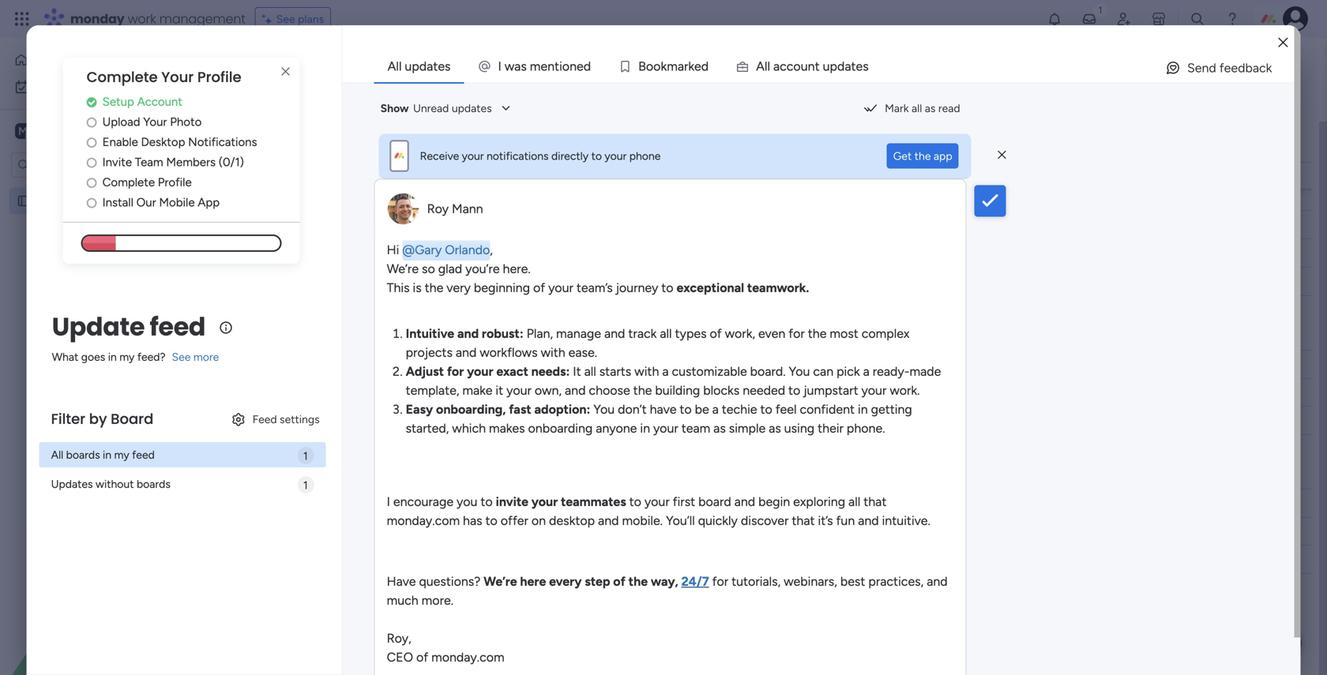Task type: describe. For each thing, give the bounding box(es) containing it.
install our mobile app
[[102, 195, 220, 210]]

2 due date field from the top
[[714, 356, 767, 373]]

started,
[[406, 421, 449, 436]]

to-do
[[272, 136, 317, 156]]

owner for group
[[524, 497, 557, 510]]

monday.com inside roy, ceo of monday.com
[[431, 650, 504, 665]]

in right "goes"
[[108, 350, 117, 364]]

due date field for group
[[714, 495, 767, 512]]

2 u from the left
[[823, 59, 830, 74]]

m for e
[[530, 59, 541, 74]]

home
[[35, 53, 65, 67]]

show unread updates
[[380, 102, 492, 115]]

invite for invite / 1
[[1215, 56, 1243, 70]]

2 owner from the top
[[524, 358, 557, 371]]

as inside button
[[925, 102, 936, 115]]

notifications
[[487, 149, 549, 163]]

your right receive
[[462, 149, 484, 163]]

2 l from the left
[[767, 59, 770, 74]]

read
[[938, 102, 960, 115]]

feed
[[252, 413, 277, 426]]

the inside button
[[915, 149, 931, 163]]

Completed field
[[268, 324, 357, 344]]

what goes in my feed? see more
[[52, 350, 219, 364]]

1 l from the left
[[765, 59, 767, 74]]

1 horizontal spatial as
[[769, 421, 781, 436]]

roy
[[427, 201, 449, 216]]

1 u from the left
[[801, 59, 808, 74]]

it all starts with a customizable board. you can pick a ready-made template, make it your own, and choose the building blocks needed to jumpstart your work.
[[406, 364, 941, 398]]

feel
[[776, 402, 797, 417]]

2 owner field from the top
[[520, 356, 561, 373]]

in down don't
[[640, 421, 650, 436]]

1 for all boards in my feed
[[303, 449, 308, 463]]

1 e from the left
[[541, 59, 548, 74]]

invite team members (0/1)
[[102, 155, 244, 169]]

date for to-do
[[741, 169, 763, 182]]

tutorials,
[[732, 574, 781, 589]]

circle o image for upload
[[87, 116, 97, 128]]

2 status from the top
[[617, 358, 649, 371]]

jumpstart
[[804, 383, 858, 398]]

here.
[[503, 261, 531, 276]]

and up discover
[[734, 495, 755, 510]]

you inside you don't have to be a techie to feel confident in getting started, which makes onboarding anyone in your team as simple as using their phone.
[[594, 402, 615, 417]]

to right directly
[[591, 149, 602, 163]]

filter by board
[[51, 409, 153, 429]]

in up updates without boards
[[103, 448, 111, 462]]

workspace
[[67, 124, 130, 139]]

completed
[[272, 324, 353, 344]]

get the app button
[[887, 143, 959, 169]]

your down ready-
[[862, 383, 887, 398]]

3
[[323, 219, 329, 232]]

your inside you don't have to be a techie to feel confident in getting started, which makes onboarding anyone in your team as simple as using their phone.
[[653, 421, 678, 436]]

lottie animation element
[[0, 516, 201, 675]]

2 s from the left
[[863, 59, 869, 74]]

person button
[[408, 92, 476, 118]]

get
[[893, 149, 912, 163]]

1 n from the left
[[548, 59, 555, 74]]

gary orlando image
[[1283, 6, 1308, 32]]

make
[[462, 383, 493, 398]]

to your first board and begin exploring all that monday.com has to offer on desktop and mobile. you'll quickly discover that it's fun and intuitive.
[[387, 495, 930, 529]]

invite / 1 button
[[1186, 51, 1264, 76]]

1 vertical spatial we're
[[484, 574, 517, 589]]

makes
[[489, 421, 525, 436]]

work,
[[725, 326, 755, 341]]

template,
[[406, 383, 459, 398]]

add
[[270, 609, 291, 622]]

v2 search image
[[340, 96, 352, 114]]

desktop
[[549, 513, 595, 529]]

a inside you don't have to be a techie to feel confident in getting started, which makes onboarding anyone in your team as simple as using their phone.
[[712, 402, 719, 417]]

own,
[[535, 383, 562, 398]]

invite for invite team members (0/1)
[[102, 155, 132, 169]]

0 vertical spatial dapulse x slim image
[[276, 62, 295, 81]]

on
[[532, 513, 546, 529]]

,
[[490, 243, 493, 258]]

discover
[[741, 513, 789, 529]]

1 k from the left
[[661, 59, 667, 74]]

your for photo
[[143, 115, 167, 129]]

table
[[509, 56, 535, 70]]

and left robust:
[[457, 326, 479, 341]]

my work option
[[9, 74, 192, 100]]

monday work management
[[70, 10, 245, 28]]

your up on
[[531, 495, 558, 510]]

upload your photo
[[102, 115, 202, 129]]

settings
[[280, 413, 320, 426]]

1 horizontal spatial profile
[[197, 67, 241, 87]]

status field for new group
[[613, 495, 653, 512]]

your left phone
[[605, 149, 627, 163]]

can
[[813, 364, 834, 379]]

due for do
[[718, 169, 738, 182]]

add view image
[[557, 57, 563, 69]]

has
[[463, 513, 482, 529]]

your inside hi @gary orlando , we're so glad you're here. this is the very beginning of your team's journey to exceptional teamwork.
[[548, 280, 573, 295]]

/
[[1245, 56, 1250, 70]]

due date for new group
[[718, 497, 763, 510]]

even
[[758, 326, 786, 341]]

plan,
[[527, 326, 553, 341]]

my for feed?
[[119, 350, 135, 364]]

so
[[422, 261, 435, 276]]

Search in workspace field
[[33, 156, 132, 174]]

to down needed
[[760, 402, 772, 417]]

phone
[[629, 149, 661, 163]]

circle o image for enable
[[87, 137, 97, 148]]

1 vertical spatial updates
[[452, 102, 492, 115]]

1 o from the left
[[562, 59, 570, 74]]

home option
[[9, 47, 192, 73]]

and down teammates at bottom
[[598, 513, 619, 529]]

my work link
[[9, 74, 192, 100]]

0 vertical spatial boards
[[66, 448, 100, 462]]

mobile
[[159, 195, 195, 210]]

2 date from the top
[[741, 358, 763, 371]]

public board image
[[17, 194, 32, 209]]

of right step
[[613, 574, 626, 589]]

my
[[36, 80, 52, 94]]

due date field for do
[[714, 167, 767, 184]]

workspace image
[[15, 122, 31, 140]]

profile inside complete profile link
[[158, 175, 192, 189]]

main for main table
[[483, 56, 507, 70]]

complete for complete your profile
[[87, 67, 158, 87]]

upload your photo link
[[87, 113, 300, 131]]

a
[[756, 59, 765, 74]]

and inside it all starts with a customizable board. you can pick a ready-made template, make it your own, and choose the building blocks needed to jumpstart your work.
[[565, 383, 586, 398]]

install our mobile app link
[[87, 194, 300, 212]]

adjust
[[406, 364, 444, 379]]

have questions? we're here every step of the way, 24/7
[[387, 574, 709, 589]]

0 horizontal spatial that
[[792, 513, 815, 529]]

0 horizontal spatial as
[[714, 421, 726, 436]]

quickly
[[698, 513, 738, 529]]

it
[[573, 364, 581, 379]]

1 image
[[1093, 1, 1108, 19]]

ready-
[[873, 364, 910, 379]]

to up mobile.
[[629, 495, 641, 510]]

most
[[830, 326, 859, 341]]

w
[[505, 59, 514, 74]]

directly
[[551, 149, 589, 163]]

mobile.
[[622, 513, 663, 529]]

workspace selection element
[[15, 122, 132, 142]]

2 due from the top
[[718, 358, 738, 371]]

my for feed
[[114, 448, 129, 462]]

to left be
[[680, 402, 692, 417]]

tab list containing all updates
[[374, 51, 1294, 82]]

group
[[317, 609, 346, 622]]

feed settings
[[252, 413, 320, 426]]

setup account
[[102, 95, 182, 109]]

1 vertical spatial for
[[447, 364, 464, 379]]

3 e from the left
[[694, 59, 701, 74]]

techie
[[722, 402, 757, 417]]

main table
[[483, 56, 535, 70]]

2 due date from the top
[[718, 358, 763, 371]]

see inside button
[[276, 12, 295, 26]]

and left the track
[[604, 326, 625, 341]]

all updates link
[[375, 51, 463, 81]]

every
[[549, 574, 582, 589]]

the left way,
[[629, 574, 648, 589]]

enable
[[102, 135, 138, 149]]

receive
[[420, 149, 459, 163]]

exploring
[[793, 495, 845, 510]]

project inside field
[[244, 51, 307, 78]]

management inside field
[[312, 51, 438, 78]]

lottie animation image
[[0, 516, 201, 675]]

which
[[452, 421, 486, 436]]

all boards in my feed
[[51, 448, 155, 462]]

the inside hi @gary orlando , we're so glad you're here. this is the very beginning of your team's journey to exceptional teamwork.
[[425, 280, 443, 295]]

4 o from the left
[[793, 59, 801, 74]]

in up phone.
[[858, 402, 868, 417]]

intuitive.
[[882, 513, 930, 529]]

your for profile
[[161, 67, 194, 87]]

Search field
[[352, 94, 399, 116]]

project management inside list box
[[37, 194, 141, 208]]

angle down image
[[306, 99, 313, 111]]

3 o from the left
[[653, 59, 661, 74]]

task 3
[[299, 219, 329, 232]]

without
[[96, 477, 134, 491]]

your up make
[[467, 364, 493, 379]]

new
[[293, 609, 314, 622]]

for inside for tutorials, webinars, best practices, and much more.
[[712, 574, 728, 589]]

track
[[628, 326, 657, 341]]

new group
[[272, 463, 351, 483]]

adoption:
[[534, 402, 590, 417]]

all for all boards in my feed
[[51, 448, 63, 462]]

unread
[[413, 102, 449, 115]]

team
[[682, 421, 710, 436]]

needed
[[743, 383, 785, 398]]

it's
[[818, 513, 833, 529]]

circle o image for complete
[[87, 177, 97, 189]]

1 inside button
[[1252, 56, 1257, 70]]

date for new group
[[741, 497, 763, 510]]

to inside it all starts with a customizable board. you can pick a ready-made template, make it your own, and choose the building blocks needed to jumpstart your work.
[[788, 383, 801, 398]]



Task type: vqa. For each thing, say whether or not it's contained in the screenshot.
rightmost s
yes



Task type: locate. For each thing, give the bounding box(es) containing it.
see
[[276, 12, 295, 26], [172, 350, 191, 364]]

0 vertical spatial status
[[617, 169, 649, 182]]

0 vertical spatial 1
[[1252, 56, 1257, 70]]

0 vertical spatial you
[[789, 364, 810, 379]]

1 vertical spatial project
[[37, 194, 73, 208]]

all inside button
[[912, 102, 922, 115]]

1 horizontal spatial column information image
[[774, 497, 787, 510]]

dapulse x slim image right app
[[998, 148, 1006, 162]]

onboarding
[[528, 421, 593, 436]]

e right r
[[694, 59, 701, 74]]

d for i w a s m e n t i o n e d
[[584, 59, 591, 74]]

0 horizontal spatial boards
[[66, 448, 100, 462]]

1 horizontal spatial filter
[[506, 98, 531, 112]]

and right practices, at the right bottom
[[927, 574, 948, 589]]

we're left here
[[484, 574, 517, 589]]

0 vertical spatial date
[[741, 169, 763, 182]]

1 for updates without boards
[[303, 479, 308, 492]]

hi @gary orlando , we're so glad you're here. this is the very beginning of your team's journey to exceptional teamwork.
[[387, 243, 809, 295]]

all inside it all starts with a customizable board. you can pick a ready-made template, make it your own, and choose the building blocks needed to jumpstart your work.
[[584, 364, 596, 379]]

select product image
[[14, 11, 30, 27]]

we're up this on the left top
[[387, 261, 419, 276]]

1 owner from the top
[[524, 169, 557, 182]]

task 2
[[299, 190, 329, 204]]

owner field up on
[[520, 495, 561, 512]]

2 o from the left
[[646, 59, 653, 74]]

1 due from the top
[[718, 169, 738, 182]]

m left r
[[667, 59, 678, 74]]

of right beginning
[[533, 280, 545, 295]]

t left p
[[815, 59, 820, 74]]

1 horizontal spatial n
[[570, 59, 577, 74]]

main for main workspace
[[36, 124, 64, 139]]

add new group button
[[241, 603, 353, 628]]

n left add view icon
[[548, 59, 555, 74]]

column information image for due date
[[774, 497, 787, 510]]

filter for filter by board
[[51, 409, 85, 429]]

project inside list box
[[37, 194, 73, 208]]

members
[[166, 155, 216, 169]]

you left can
[[789, 364, 810, 379]]

1 horizontal spatial invite
[[1215, 56, 1243, 70]]

0 horizontal spatial work
[[54, 80, 78, 94]]

2 m from the left
[[667, 59, 678, 74]]

i for i w a s m e n t i o n e d
[[498, 59, 502, 74]]

1 right /
[[1252, 56, 1257, 70]]

that up intuitive.
[[864, 495, 887, 510]]

enable desktop notifications link
[[87, 133, 300, 151]]

owner field down receive your notifications directly to your phone
[[520, 167, 561, 184]]

2 vertical spatial due date field
[[714, 495, 767, 512]]

1 vertical spatial owner
[[524, 358, 557, 371]]

monday.com down more.
[[431, 650, 504, 665]]

circle o image inside install our mobile app link
[[87, 197, 97, 209]]

for right even
[[789, 326, 805, 341]]

filter for filter
[[506, 98, 531, 112]]

project right public board icon
[[37, 194, 73, 208]]

d
[[584, 59, 591, 74], [701, 59, 709, 74], [837, 59, 845, 74]]

do
[[297, 136, 317, 156]]

to inside hi @gary orlando , we're so glad you're here. this is the very beginning of your team's journey to exceptional teamwork.
[[661, 280, 674, 295]]

search everything image
[[1190, 11, 1206, 27]]

all up updates
[[51, 448, 63, 462]]

main inside main table button
[[483, 56, 507, 70]]

1 horizontal spatial all
[[388, 59, 402, 74]]

invite / 1
[[1215, 56, 1257, 70]]

very
[[447, 280, 471, 295]]

0 vertical spatial work
[[128, 10, 156, 28]]

column information image for status
[[664, 169, 677, 182]]

for tutorials, webinars, best practices, and much more.
[[387, 574, 948, 608]]

owner field for to-do
[[520, 167, 561, 184]]

that
[[864, 495, 887, 510], [792, 513, 815, 529]]

0 vertical spatial feed
[[150, 309, 205, 344]]

status
[[617, 169, 649, 182], [617, 358, 649, 371], [617, 497, 649, 510]]

2 vertical spatial status field
[[613, 495, 653, 512]]

1 date from the top
[[741, 169, 763, 182]]

goes
[[81, 350, 105, 364]]

circle o image inside invite team members (0/1) link
[[87, 157, 97, 169]]

circle o image for install
[[87, 197, 97, 209]]

p
[[830, 59, 837, 74]]

1 vertical spatial work
[[54, 80, 78, 94]]

setup account link
[[87, 93, 300, 111]]

as right the team
[[714, 421, 726, 436]]

building
[[655, 383, 700, 398]]

column information image
[[774, 169, 787, 182], [664, 358, 677, 371], [774, 358, 787, 371], [664, 497, 677, 510]]

close image
[[1278, 37, 1288, 48]]

1 vertical spatial profile
[[158, 175, 192, 189]]

of right ceo
[[416, 650, 428, 665]]

1 vertical spatial all
[[51, 448, 63, 462]]

New Group field
[[268, 463, 355, 483]]

boards up updates
[[66, 448, 100, 462]]

we're inside hi @gary orlando , we're so glad you're here. this is the very beginning of your team's journey to exceptional teamwork.
[[387, 261, 419, 276]]

1 horizontal spatial dapulse x slim image
[[998, 148, 1006, 162]]

to right you
[[481, 495, 493, 510]]

with inside it all starts with a customizable board. you can pick a ready-made template, make it your own, and choose the building blocks needed to jumpstart your work.
[[635, 364, 659, 379]]

0 vertical spatial circle o image
[[87, 137, 97, 148]]

2 k from the left
[[688, 59, 694, 74]]

1 vertical spatial you
[[594, 402, 615, 417]]

0 vertical spatial status field
[[613, 167, 653, 184]]

main inside workspace selection element
[[36, 124, 64, 139]]

1 vertical spatial management
[[76, 194, 141, 208]]

owner field up own,
[[520, 356, 561, 373]]

0 horizontal spatial n
[[548, 59, 555, 74]]

updates right unread
[[452, 102, 492, 115]]

filter button
[[481, 92, 556, 118]]

3 n from the left
[[808, 59, 815, 74]]

0 vertical spatial your
[[161, 67, 194, 87]]

0 horizontal spatial see
[[172, 350, 191, 364]]

1 horizontal spatial boards
[[137, 477, 171, 491]]

u right the a
[[823, 59, 830, 74]]

my up the without
[[114, 448, 129, 462]]

3 due from the top
[[718, 497, 738, 510]]

glad
[[438, 261, 462, 276]]

0 vertical spatial complete
[[87, 67, 158, 87]]

app
[[198, 195, 220, 210]]

2 c from the left
[[787, 59, 793, 74]]

main
[[483, 56, 507, 70], [36, 124, 64, 139]]

1 status from the top
[[617, 169, 649, 182]]

send
[[1187, 60, 1216, 75]]

1 vertical spatial my
[[114, 448, 129, 462]]

0 vertical spatial i
[[498, 59, 502, 74]]

check circle image
[[87, 96, 97, 108]]

1 horizontal spatial work
[[128, 10, 156, 28]]

0 vertical spatial filter
[[506, 98, 531, 112]]

pick
[[837, 364, 860, 379]]

status for group
[[617, 497, 649, 510]]

0 vertical spatial main
[[483, 56, 507, 70]]

0 vertical spatial project management
[[244, 51, 438, 78]]

@gary
[[402, 243, 442, 258]]

1 c from the left
[[780, 59, 787, 74]]

management
[[312, 51, 438, 78], [76, 194, 141, 208]]

work for my
[[54, 80, 78, 94]]

to right has on the bottom of page
[[485, 513, 498, 529]]

with down plan, manage and track all types of work, even for the most complex projects and workflows with ease.
[[635, 364, 659, 379]]

intuitive
[[406, 326, 454, 341]]

management down complete profile
[[76, 194, 141, 208]]

2 vertical spatial circle o image
[[87, 177, 97, 189]]

3 owner field from the top
[[520, 495, 561, 512]]

you
[[789, 364, 810, 379], [594, 402, 615, 417]]

circle o image
[[87, 137, 97, 148], [87, 197, 97, 209]]

to right journey on the top of the page
[[661, 280, 674, 295]]

blocks
[[703, 383, 740, 398]]

as left read
[[925, 102, 936, 115]]

24/7
[[681, 574, 709, 589]]

0 vertical spatial my
[[119, 350, 135, 364]]

3 owner from the top
[[524, 497, 557, 510]]

main table button
[[458, 51, 547, 76]]

types
[[675, 326, 707, 341]]

all for all updates
[[388, 59, 402, 74]]

of inside roy, ceo of monday.com
[[416, 650, 428, 665]]

due
[[718, 169, 738, 182], [718, 358, 738, 371], [718, 497, 738, 510]]

l
[[765, 59, 767, 74], [767, 59, 770, 74]]

status field up mobile.
[[613, 495, 653, 512]]

1 horizontal spatial k
[[688, 59, 694, 74]]

2 horizontal spatial for
[[789, 326, 805, 341]]

1 vertical spatial monday.com
[[431, 650, 504, 665]]

main right workspace icon
[[36, 124, 64, 139]]

4 e from the left
[[856, 59, 863, 74]]

notifications image
[[1047, 11, 1063, 27]]

i left the w
[[498, 59, 502, 74]]

1 owner field from the top
[[520, 167, 561, 184]]

due date for to-do
[[718, 169, 763, 182]]

circle o image inside enable desktop notifications link
[[87, 137, 97, 148]]

d for a l l a c c o u n t u p d a t e s
[[837, 59, 845, 74]]

0 vertical spatial with
[[541, 345, 565, 360]]

all up show
[[388, 59, 402, 74]]

invite
[[1215, 56, 1243, 70], [102, 155, 132, 169]]

work right the my
[[54, 80, 78, 94]]

you down "choose"
[[594, 402, 615, 417]]

3 circle o image from the top
[[87, 177, 97, 189]]

journey
[[616, 280, 658, 295]]

more.
[[422, 593, 453, 608]]

3 d from the left
[[837, 59, 845, 74]]

3 due date field from the top
[[714, 495, 767, 512]]

your up fast
[[506, 383, 532, 398]]

work inside option
[[54, 80, 78, 94]]

monday.com down encourage
[[387, 513, 460, 529]]

my
[[119, 350, 135, 364], [114, 448, 129, 462]]

and right 'fun'
[[858, 513, 879, 529]]

webinars,
[[784, 574, 837, 589]]

2 vertical spatial date
[[741, 497, 763, 510]]

circle o image left install at the top of page
[[87, 197, 97, 209]]

e right the i
[[577, 59, 584, 74]]

n right the i
[[570, 59, 577, 74]]

2 circle o image from the top
[[87, 197, 97, 209]]

status field for to-do
[[613, 167, 653, 184]]

complete up install at the top of page
[[102, 175, 155, 189]]

complete profile link
[[87, 174, 300, 191]]

2 horizontal spatial d
[[837, 59, 845, 74]]

teamwork.
[[747, 280, 809, 295]]

m for a
[[667, 59, 678, 74]]

is
[[413, 280, 422, 295]]

1 up "new group"
[[303, 449, 308, 463]]

the right the get
[[915, 149, 931, 163]]

t right table
[[555, 59, 559, 74]]

24/7 link
[[681, 574, 709, 589]]

1 vertical spatial feed
[[132, 448, 155, 462]]

all inside 'link'
[[388, 59, 402, 74]]

see more link
[[172, 349, 219, 365]]

2 t from the left
[[815, 59, 820, 74]]

monday marketplace image
[[1151, 11, 1167, 27]]

1 horizontal spatial management
[[312, 51, 438, 78]]

robust:
[[482, 326, 523, 341]]

dapulse x slim image down the see plans button
[[276, 62, 295, 81]]

0 horizontal spatial management
[[76, 194, 141, 208]]

update
[[52, 309, 145, 344]]

circle o image inside complete profile link
[[87, 177, 97, 189]]

the right is
[[425, 280, 443, 295]]

3 status from the top
[[617, 497, 649, 510]]

1 vertical spatial filter
[[51, 409, 85, 429]]

3 t from the left
[[851, 59, 856, 74]]

the inside plan, manage and track all types of work, even for the most complex projects and workflows with ease.
[[808, 326, 827, 341]]

all inside the to your first board and begin exploring all that monday.com has to offer on desktop and mobile. you'll quickly discover that it's fun and intuitive.
[[848, 495, 861, 510]]

2 e from the left
[[577, 59, 584, 74]]

e left add view icon
[[541, 59, 548, 74]]

1 vertical spatial main
[[36, 124, 64, 139]]

filter inside popup button
[[506, 98, 531, 112]]

1 horizontal spatial t
[[815, 59, 820, 74]]

invite members image
[[1116, 11, 1132, 27]]

2 n from the left
[[570, 59, 577, 74]]

2 status field from the top
[[613, 356, 653, 373]]

0 vertical spatial for
[[789, 326, 805, 341]]

filter down the w
[[506, 98, 531, 112]]

1 vertical spatial due date
[[718, 358, 763, 371]]

new
[[272, 463, 303, 483]]

of left work,
[[710, 326, 722, 341]]

dapulse x slim image
[[276, 62, 295, 81], [998, 148, 1006, 162]]

Status field
[[613, 167, 653, 184], [613, 356, 653, 373], [613, 495, 653, 512]]

boards right the without
[[137, 477, 171, 491]]

owner field for new group
[[520, 495, 561, 512]]

all inside plan, manage and track all types of work, even for the most complex projects and workflows with ease.
[[660, 326, 672, 341]]

1 vertical spatial column information image
[[774, 497, 787, 510]]

s right the w
[[521, 59, 527, 74]]

profile up setup account link
[[197, 67, 241, 87]]

of inside plan, manage and track all types of work, even for the most complex projects and workflows with ease.
[[710, 326, 722, 341]]

and down 'it'
[[565, 383, 586, 398]]

0 vertical spatial invite
[[1215, 56, 1243, 70]]

feed up see more 'link'
[[150, 309, 205, 344]]

update feed
[[52, 309, 205, 344]]

1 vertical spatial see
[[172, 350, 191, 364]]

0 horizontal spatial we're
[[387, 261, 419, 276]]

i left encourage
[[387, 495, 390, 510]]

2 vertical spatial due date
[[718, 497, 763, 510]]

exceptional
[[677, 280, 744, 295]]

show
[[380, 102, 409, 115]]

1 horizontal spatial m
[[667, 59, 678, 74]]

o
[[562, 59, 570, 74], [646, 59, 653, 74], [653, 59, 661, 74], [793, 59, 801, 74]]

0 vertical spatial owner
[[524, 169, 557, 182]]

monday.com inside the to your first board and begin exploring all that monday.com has to offer on desktop and mobile. you'll quickly discover that it's fun and intuitive.
[[387, 513, 460, 529]]

update feed image
[[1081, 11, 1097, 27]]

you don't have to be a techie to feel confident in getting started, which makes onboarding anyone in your team as simple as using their phone.
[[406, 402, 912, 436]]

1 m from the left
[[530, 59, 541, 74]]

1 horizontal spatial that
[[864, 495, 887, 510]]

with inside plan, manage and track all types of work, even for the most complex projects and workflows with ease.
[[541, 345, 565, 360]]

0 vertical spatial project
[[244, 51, 307, 78]]

1 horizontal spatial i
[[498, 59, 502, 74]]

b
[[638, 59, 646, 74]]

starts
[[599, 364, 631, 379]]

1 horizontal spatial s
[[863, 59, 869, 74]]

management inside list box
[[76, 194, 141, 208]]

Due date field
[[714, 167, 767, 184], [714, 356, 767, 373], [714, 495, 767, 512]]

1 horizontal spatial u
[[823, 59, 830, 74]]

and down intuitive and robust:
[[456, 345, 477, 360]]

way,
[[651, 574, 678, 589]]

updates up person popup button
[[405, 59, 451, 74]]

of inside hi @gary orlando , we're so glad you're here. this is the very beginning of your team's journey to exceptional teamwork.
[[533, 280, 545, 295]]

1 circle o image from the top
[[87, 137, 97, 148]]

u left p
[[801, 59, 808, 74]]

To-Do field
[[268, 136, 321, 156]]

complete your profile
[[87, 67, 241, 87]]

your down the account
[[143, 115, 167, 129]]

1 horizontal spatial with
[[635, 364, 659, 379]]

to up feel
[[788, 383, 801, 398]]

0 horizontal spatial filter
[[51, 409, 85, 429]]

my left 'feed?'
[[119, 350, 135, 364]]

1 vertical spatial that
[[792, 513, 815, 529]]

main left table
[[483, 56, 507, 70]]

3 date from the top
[[741, 497, 763, 510]]

updates inside 'link'
[[405, 59, 451, 74]]

1 status field from the top
[[613, 167, 653, 184]]

all right 'it'
[[584, 364, 596, 379]]

1 s from the left
[[521, 59, 527, 74]]

a
[[514, 59, 521, 74], [678, 59, 684, 74], [773, 59, 780, 74], [845, 59, 851, 74], [662, 364, 669, 379], [863, 364, 870, 379], [712, 402, 719, 417]]

1 vertical spatial invite
[[102, 155, 132, 169]]

1 due date field from the top
[[714, 167, 767, 184]]

option
[[0, 187, 201, 190]]

Owner field
[[520, 167, 561, 184], [520, 356, 561, 373], [520, 495, 561, 512]]

setup
[[102, 95, 134, 109]]

1 vertical spatial owner field
[[520, 356, 561, 373]]

all right mark
[[912, 102, 922, 115]]

your inside the to your first board and begin exploring all that monday.com has to offer on desktop and mobile. you'll quickly discover that it's fun and intuitive.
[[645, 495, 670, 510]]

0 horizontal spatial you
[[594, 402, 615, 417]]

status down the track
[[617, 358, 649, 371]]

home link
[[9, 47, 192, 73]]

complete for complete profile
[[102, 175, 155, 189]]

work for monday
[[128, 10, 156, 28]]

3 status field from the top
[[613, 495, 653, 512]]

1 vertical spatial due date field
[[714, 356, 767, 373]]

status down phone
[[617, 169, 649, 182]]

the left most
[[808, 326, 827, 341]]

filter left by on the bottom of the page
[[51, 409, 85, 429]]

for up make
[[447, 364, 464, 379]]

due for group
[[718, 497, 738, 510]]

see left more
[[172, 350, 191, 364]]

0 horizontal spatial main
[[36, 124, 64, 139]]

needs:
[[531, 364, 570, 379]]

2 circle o image from the top
[[87, 157, 97, 169]]

circle o image
[[87, 116, 97, 128], [87, 157, 97, 169], [87, 177, 97, 189]]

complete
[[87, 67, 158, 87], [102, 175, 155, 189]]

0 vertical spatial monday.com
[[387, 513, 460, 529]]

status field down phone
[[613, 167, 653, 184]]

1 circle o image from the top
[[87, 116, 97, 128]]

o right table
[[562, 59, 570, 74]]

1 due date from the top
[[718, 169, 763, 182]]

enable desktop notifications
[[102, 135, 257, 149]]

i for i encourage you to invite your teammates
[[387, 495, 390, 510]]

and
[[457, 326, 479, 341], [604, 326, 625, 341], [456, 345, 477, 360], [565, 383, 586, 398], [734, 495, 755, 510], [598, 513, 619, 529], [858, 513, 879, 529], [927, 574, 948, 589]]

1 horizontal spatial project management
[[244, 51, 438, 78]]

2 d from the left
[[701, 59, 709, 74]]

circle o image for invite
[[87, 157, 97, 169]]

your
[[462, 149, 484, 163], [605, 149, 627, 163], [548, 280, 573, 295], [467, 364, 493, 379], [506, 383, 532, 398], [862, 383, 887, 398], [653, 421, 678, 436], [531, 495, 558, 510], [645, 495, 670, 510]]

1 vertical spatial dapulse x slim image
[[998, 148, 1006, 162]]

add new group
[[270, 609, 346, 622]]

1 vertical spatial status
[[617, 358, 649, 371]]

management up the search field
[[312, 51, 438, 78]]

ease.
[[569, 345, 597, 360]]

2 horizontal spatial t
[[851, 59, 856, 74]]

your down have
[[653, 421, 678, 436]]

2 horizontal spatial as
[[925, 102, 936, 115]]

your up mobile.
[[645, 495, 670, 510]]

2 vertical spatial owner field
[[520, 495, 561, 512]]

the inside it all starts with a customizable board. you can pick a ready-made template, make it your own, and choose the building blocks needed to jumpstart your work.
[[633, 383, 652, 398]]

s right p
[[863, 59, 869, 74]]

0 horizontal spatial s
[[521, 59, 527, 74]]

2 vertical spatial 1
[[303, 479, 308, 492]]

task
[[376, 169, 397, 183], [299, 190, 320, 204], [299, 219, 320, 232], [376, 357, 397, 371], [376, 497, 397, 510]]

feed down board
[[132, 448, 155, 462]]

for inside plan, manage and track all types of work, even for the most complex projects and workflows with ease.
[[789, 326, 805, 341]]

updates
[[51, 477, 93, 491]]

1 vertical spatial circle o image
[[87, 197, 97, 209]]

i inside tab list
[[498, 59, 502, 74]]

project management up v2 search icon
[[244, 51, 438, 78]]

1 vertical spatial status field
[[613, 356, 653, 373]]

invite inside button
[[1215, 56, 1243, 70]]

you inside it all starts with a customizable board. you can pick a ready-made template, make it your own, and choose the building blocks needed to jumpstart your work.
[[789, 364, 810, 379]]

0 vertical spatial due date field
[[714, 167, 767, 184]]

project management list box
[[0, 184, 201, 428]]

help image
[[1224, 11, 1240, 27]]

it
[[496, 383, 503, 398]]

work
[[128, 10, 156, 28], [54, 80, 78, 94]]

get the app
[[893, 149, 952, 163]]

1 horizontal spatial see
[[276, 12, 295, 26]]

1 vertical spatial 1
[[303, 449, 308, 463]]

1 horizontal spatial d
[[701, 59, 709, 74]]

your
[[161, 67, 194, 87], [143, 115, 167, 129]]

2 vertical spatial owner
[[524, 497, 557, 510]]

1 horizontal spatial for
[[712, 574, 728, 589]]

1 d from the left
[[584, 59, 591, 74]]

this
[[387, 280, 410, 295]]

s
[[521, 59, 527, 74], [863, 59, 869, 74]]

fun
[[836, 513, 855, 529]]

status for do
[[617, 169, 649, 182]]

circle o image inside upload your photo link
[[87, 116, 97, 128]]

3 due date from the top
[[718, 497, 763, 510]]

owner
[[524, 169, 557, 182], [524, 358, 557, 371], [524, 497, 557, 510]]

circle o image up search in workspace field
[[87, 137, 97, 148]]

project management inside field
[[244, 51, 438, 78]]

invite
[[496, 495, 528, 510]]

column information image
[[664, 169, 677, 182], [774, 497, 787, 510]]

tab list
[[374, 51, 1294, 82]]

that left it's
[[792, 513, 815, 529]]

filter
[[506, 98, 531, 112], [51, 409, 85, 429]]

ceo
[[387, 650, 413, 665]]

0 vertical spatial management
[[312, 51, 438, 78]]

1 t from the left
[[555, 59, 559, 74]]

0 horizontal spatial dapulse x slim image
[[276, 62, 295, 81]]

install
[[102, 195, 133, 210]]

all updates
[[388, 59, 451, 74]]

feed?
[[137, 350, 165, 364]]

in
[[108, 350, 117, 364], [858, 402, 868, 417], [640, 421, 650, 436], [103, 448, 111, 462]]

owner for do
[[524, 169, 557, 182]]

0 vertical spatial we're
[[387, 261, 419, 276]]

Project Management field
[[240, 51, 442, 78]]

owner down receive your notifications directly to your phone
[[524, 169, 557, 182]]

circle o image down search in workspace field
[[87, 177, 97, 189]]

2 vertical spatial due
[[718, 497, 738, 510]]

1 horizontal spatial we're
[[484, 574, 517, 589]]

2 vertical spatial for
[[712, 574, 728, 589]]

and inside for tutorials, webinars, best practices, and much more.
[[927, 574, 948, 589]]

your left team's
[[548, 280, 573, 295]]

0 horizontal spatial project
[[37, 194, 73, 208]]

plan, manage and track all types of work, even for the most complex projects and workflows with ease.
[[406, 326, 910, 360]]

owner up own,
[[524, 358, 557, 371]]



